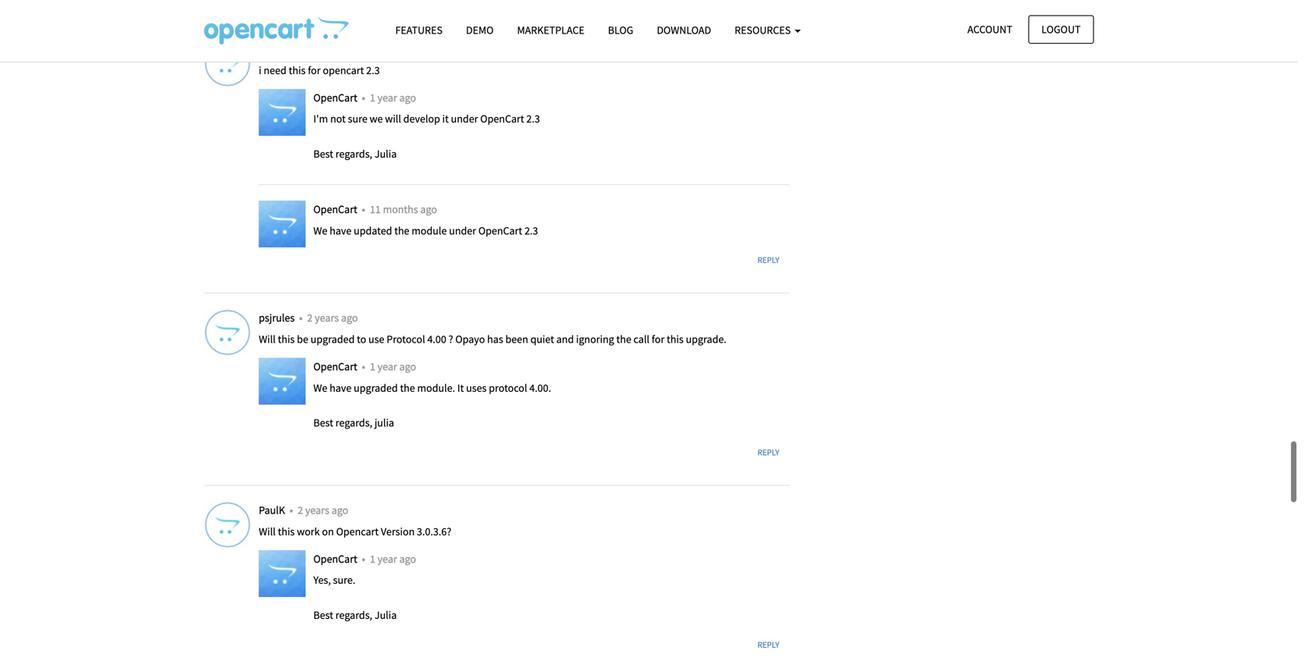 Task type: vqa. For each thing, say whether or not it's contained in the screenshot.
the bottom "cloud" icon
no



Task type: locate. For each thing, give the bounding box(es) containing it.
1 best from the top
[[314, 147, 333, 161]]

1 year ago down protocol at the bottom left
[[370, 360, 416, 374]]

opencart up not
[[314, 90, 360, 104]]

2 years ago up the to
[[307, 311, 358, 325]]

best regards, julia down sure.
[[314, 608, 397, 622]]

we have upgraded the module. it uses protocol 4.00.
[[314, 381, 551, 395]]

opencart for we have updated the module under opencart 2.3
[[314, 202, 360, 216]]

2 vertical spatial the
[[400, 381, 415, 395]]

1 horizontal spatial 2
[[307, 311, 313, 325]]

2.3
[[366, 63, 380, 77], [527, 112, 540, 126], [525, 224, 538, 238]]

opencart down the to
[[314, 360, 360, 374]]

1 we from the top
[[314, 224, 328, 238]]

ago up on
[[332, 503, 348, 517]]

year up opencart on the top of page
[[348, 42, 368, 56]]

reply button for protocol
[[748, 442, 790, 464]]

1 vertical spatial reply
[[758, 447, 780, 458]]

updated
[[354, 224, 392, 238]]

uses
[[466, 381, 487, 395]]

opencart
[[323, 63, 364, 77]]

1 vertical spatial reply button
[[748, 442, 790, 464]]

1 down 'use'
[[370, 360, 375, 374]]

opencart image
[[259, 89, 306, 136], [259, 201, 306, 247], [259, 358, 306, 405], [259, 550, 306, 597]]

0 horizontal spatial for
[[308, 63, 321, 77]]

1 vertical spatial julia
[[375, 608, 397, 622]]

2 we from the top
[[314, 381, 328, 395]]

1 vertical spatial 2 years ago
[[298, 503, 348, 517]]

year down version
[[378, 552, 397, 566]]

1 vertical spatial the
[[617, 332, 632, 346]]

julia for sure.
[[375, 608, 397, 622]]

2 for be
[[307, 311, 313, 325]]

julia
[[375, 416, 394, 430]]

the down months
[[395, 224, 410, 238]]

0 vertical spatial the
[[395, 224, 410, 238]]

2 vertical spatial 2.3
[[525, 224, 538, 238]]

best down i'm
[[314, 147, 333, 161]]

2 best regards, julia from the top
[[314, 608, 397, 622]]

regards,
[[336, 147, 373, 161], [336, 416, 373, 430], [336, 608, 373, 622]]

need
[[264, 63, 287, 77]]

2 julia from the top
[[375, 608, 397, 622]]

1 up we on the left top of page
[[370, 90, 375, 104]]

2 reply button from the top
[[748, 442, 790, 464]]

opencart up yes, sure.
[[314, 552, 360, 566]]

2 reply from the top
[[758, 447, 780, 458]]

not
[[330, 112, 346, 126]]

0 vertical spatial will
[[259, 332, 276, 346]]

greatralph5050 image
[[204, 40, 251, 87]]

download
[[657, 23, 712, 37]]

reply button
[[748, 249, 790, 271], [748, 442, 790, 464], [748, 634, 790, 656]]

features link
[[384, 16, 454, 44]]

1 have from the top
[[330, 224, 352, 238]]

3 opencart image from the top
[[259, 358, 306, 405]]

paulk
[[259, 503, 287, 517]]

for down greatralph5050
[[308, 63, 321, 77]]

reply
[[758, 255, 780, 266], [758, 447, 780, 458], [758, 640, 780, 650]]

0 vertical spatial regards,
[[336, 147, 373, 161]]

on
[[322, 525, 334, 539]]

1
[[341, 42, 346, 56], [370, 90, 375, 104], [370, 360, 375, 374], [370, 552, 375, 566]]

0 vertical spatial reply button
[[748, 249, 790, 271]]

under
[[451, 112, 478, 126], [449, 224, 476, 238]]

reply for protocol
[[758, 447, 780, 458]]

resources
[[735, 23, 793, 37]]

2 regards, from the top
[[336, 416, 373, 430]]

have up best regards, julia
[[330, 381, 352, 395]]

it
[[443, 112, 449, 126]]

years right psjrules
[[315, 311, 339, 325]]

i need this for opencart 2.3
[[259, 63, 380, 77]]

opencart right module
[[479, 224, 523, 238]]

0 vertical spatial we
[[314, 224, 328, 238]]

4 opencart image from the top
[[259, 550, 306, 597]]

will
[[259, 332, 276, 346], [259, 525, 276, 539]]

1 regards, from the top
[[336, 147, 373, 161]]

2 up work
[[298, 503, 303, 517]]

years up work
[[305, 503, 330, 517]]

0 vertical spatial julia
[[375, 147, 397, 161]]

1 vertical spatial best
[[314, 416, 333, 430]]

ago down protocol at the bottom left
[[399, 360, 416, 374]]

2 will from the top
[[259, 525, 276, 539]]

1 vertical spatial regards,
[[336, 416, 373, 430]]

best for we
[[314, 416, 333, 430]]

account
[[968, 22, 1013, 36]]

2 for work
[[298, 503, 303, 517]]

it
[[458, 381, 464, 395]]

the
[[395, 224, 410, 238], [617, 332, 632, 346], [400, 381, 415, 395]]

regards, down "sure"
[[336, 147, 373, 161]]

upgraded left the to
[[311, 332, 355, 346]]

year up 'will'
[[378, 90, 397, 104]]

the left 'module.'
[[400, 381, 415, 395]]

0 vertical spatial 2
[[307, 311, 313, 325]]

reply button for 3.0.3.6?
[[748, 634, 790, 656]]

will down paulk
[[259, 525, 276, 539]]

the for we have upgraded the module. it uses protocol 4.00.
[[400, 381, 415, 395]]

best
[[314, 147, 333, 161], [314, 416, 333, 430], [314, 608, 333, 622]]

1 best regards, julia from the top
[[314, 147, 397, 161]]

year
[[348, 42, 368, 56], [378, 90, 397, 104], [378, 360, 397, 374], [378, 552, 397, 566]]

i'm
[[314, 112, 328, 126]]

1 year ago up 'will'
[[370, 90, 416, 104]]

1 vertical spatial under
[[449, 224, 476, 238]]

0 horizontal spatial 2
[[298, 503, 303, 517]]

under right it
[[451, 112, 478, 126]]

1 will from the top
[[259, 332, 276, 346]]

has
[[487, 332, 503, 346]]

1 vertical spatial will
[[259, 525, 276, 539]]

will down psjrules
[[259, 332, 276, 346]]

opencart image for i'm not sure we will develop it under opencart 2.3
[[259, 89, 306, 136]]

0 vertical spatial years
[[315, 311, 339, 325]]

features
[[396, 23, 443, 37]]

this
[[289, 63, 306, 77], [278, 332, 295, 346], [667, 332, 684, 346], [278, 525, 295, 539]]

months
[[383, 202, 418, 216]]

1 up opencart on the top of page
[[341, 42, 346, 56]]

2 vertical spatial best
[[314, 608, 333, 622]]

upgraded up julia
[[354, 381, 398, 395]]

marketplace
[[517, 23, 585, 37]]

logout link
[[1029, 15, 1094, 44]]

opencart image for we have updated the module under opencart 2.3
[[259, 201, 306, 247]]

marketplace link
[[506, 16, 596, 44]]

2 up be
[[307, 311, 313, 325]]

ago for opencart
[[370, 42, 387, 56]]

ago up the to
[[341, 311, 358, 325]]

0 vertical spatial 2 years ago
[[307, 311, 358, 325]]

0 vertical spatial best
[[314, 147, 333, 161]]

year down 'use'
[[378, 360, 397, 374]]

ago up module
[[420, 202, 437, 216]]

1 reply from the top
[[758, 255, 780, 266]]

we up best regards, julia
[[314, 381, 328, 395]]

2 have from the top
[[330, 381, 352, 395]]

will this work on opencart version 3.0.3.6?
[[259, 525, 452, 539]]

have left updated
[[330, 224, 352, 238]]

1 vertical spatial for
[[652, 332, 665, 346]]

best regards, julia down "sure"
[[314, 147, 397, 161]]

0 vertical spatial have
[[330, 224, 352, 238]]

have for updated
[[330, 224, 352, 238]]

module
[[412, 224, 447, 238]]

have for upgraded
[[330, 381, 352, 395]]

3 reply button from the top
[[748, 634, 790, 656]]

4.00
[[427, 332, 447, 346]]

regards, down sure.
[[336, 608, 373, 622]]

ago up develop
[[399, 90, 416, 104]]

2 years ago
[[307, 311, 358, 325], [298, 503, 348, 517]]

1 vertical spatial best regards, julia
[[314, 608, 397, 622]]

0 vertical spatial best regards, julia
[[314, 147, 397, 161]]

1 vertical spatial upgraded
[[354, 381, 398, 395]]

been
[[506, 332, 529, 346]]

2 vertical spatial reply button
[[748, 634, 790, 656]]

3 best from the top
[[314, 608, 333, 622]]

3 reply from the top
[[758, 640, 780, 650]]

2 best from the top
[[314, 416, 333, 430]]

3 regards, from the top
[[336, 608, 373, 622]]

ago down version
[[399, 552, 416, 566]]

2 opencart image from the top
[[259, 201, 306, 247]]

1 year ago up opencart on the top of page
[[341, 42, 387, 56]]

under right module
[[449, 224, 476, 238]]

regards, left julia
[[336, 416, 373, 430]]

1 opencart image from the top
[[259, 89, 306, 136]]

upgraded
[[311, 332, 355, 346], [354, 381, 398, 395]]

call
[[634, 332, 650, 346]]

1 vertical spatial 2
[[298, 503, 303, 517]]

develop
[[404, 112, 440, 126]]

julia for not
[[375, 147, 397, 161]]

2 vertical spatial regards,
[[336, 608, 373, 622]]

best regards, julia
[[314, 147, 397, 161], [314, 608, 397, 622]]

1 for for
[[341, 42, 346, 56]]

1 vertical spatial we
[[314, 381, 328, 395]]

1 vertical spatial years
[[305, 503, 330, 517]]

use
[[369, 332, 385, 346]]

2
[[307, 311, 313, 325], [298, 503, 303, 517]]

0 vertical spatial for
[[308, 63, 321, 77]]

?
[[449, 332, 453, 346]]

the left call at the bottom of the page
[[617, 332, 632, 346]]

opencart - opayo uk & ireland (formerly sage pay) image
[[204, 16, 349, 45]]

opencart left 11
[[314, 202, 360, 216]]

for right call at the bottom of the page
[[652, 332, 665, 346]]

have
[[330, 224, 352, 238], [330, 381, 352, 395]]

1 vertical spatial 2.3
[[527, 112, 540, 126]]

ago
[[370, 42, 387, 56], [399, 90, 416, 104], [420, 202, 437, 216], [341, 311, 358, 325], [399, 360, 416, 374], [332, 503, 348, 517], [399, 552, 416, 566]]

best left julia
[[314, 416, 333, 430]]

2 vertical spatial reply
[[758, 640, 780, 650]]

1 year ago for will
[[370, 90, 416, 104]]

we left updated
[[314, 224, 328, 238]]

best down yes, at the left of page
[[314, 608, 333, 622]]

1 year ago for module.
[[370, 360, 416, 374]]

will this be upgraded to use protocol 4.00 ?  opayo has been quiet and ignoring the call for this upgrade.
[[259, 332, 727, 346]]

to
[[357, 332, 366, 346]]

1 vertical spatial have
[[330, 381, 352, 395]]

blog
[[608, 23, 634, 37]]

2 years ago up on
[[298, 503, 348, 517]]

opencart
[[314, 90, 360, 104], [480, 112, 524, 126], [314, 202, 360, 216], [479, 224, 523, 238], [314, 360, 360, 374], [314, 552, 360, 566]]

we
[[314, 224, 328, 238], [314, 381, 328, 395]]

julia
[[375, 147, 397, 161], [375, 608, 397, 622]]

1 julia from the top
[[375, 147, 397, 161]]

opencart
[[336, 525, 379, 539]]

1 year ago
[[341, 42, 387, 56], [370, 90, 416, 104], [370, 360, 416, 374], [370, 552, 416, 566]]

ago for opencart
[[332, 503, 348, 517]]

years
[[315, 311, 339, 325], [305, 503, 330, 517]]

0 vertical spatial reply
[[758, 255, 780, 266]]

ago up "i need this for opencart 2.3"
[[370, 42, 387, 56]]

best for i'm
[[314, 147, 333, 161]]

for
[[308, 63, 321, 77], [652, 332, 665, 346]]

ignoring
[[576, 332, 614, 346]]



Task type: describe. For each thing, give the bounding box(es) containing it.
3.0.3.6?
[[417, 525, 452, 539]]

2 years ago for on
[[298, 503, 348, 517]]

1 reply button from the top
[[748, 249, 790, 271]]

opencart right it
[[480, 112, 524, 126]]

11 months ago
[[370, 202, 437, 216]]

i'm not sure we will develop it under opencart 2.3
[[314, 112, 540, 126]]

this left upgrade.
[[667, 332, 684, 346]]

psjrules
[[259, 311, 297, 325]]

will
[[385, 112, 401, 126]]

psjrules image
[[204, 309, 251, 356]]

ago for will
[[399, 90, 416, 104]]

we for we have upgraded the module. it uses protocol 4.00.
[[314, 381, 328, 395]]

opencart for we have upgraded the module. it uses protocol 4.00.
[[314, 360, 360, 374]]

0 vertical spatial 2.3
[[366, 63, 380, 77]]

sure.
[[333, 573, 356, 587]]

best for yes,
[[314, 608, 333, 622]]

work
[[297, 525, 320, 539]]

opencart for yes, sure.
[[314, 552, 360, 566]]

years for upgraded
[[315, 311, 339, 325]]

this left work
[[278, 525, 295, 539]]

1 year ago for opencart
[[341, 42, 387, 56]]

year for module.
[[378, 360, 397, 374]]

download link
[[645, 16, 723, 44]]

1 for we
[[370, 90, 375, 104]]

and
[[557, 332, 574, 346]]

we for we have updated the module under opencart 2.3
[[314, 224, 328, 238]]

2 years ago for upgraded
[[307, 311, 358, 325]]

ago for to
[[341, 311, 358, 325]]

regards, for sure
[[336, 147, 373, 161]]

1 down opencart
[[370, 552, 375, 566]]

1 horizontal spatial for
[[652, 332, 665, 346]]

ago for module.
[[399, 360, 416, 374]]

years for on
[[305, 503, 330, 517]]

opencart image for we have upgraded the module. it uses protocol 4.00.
[[259, 358, 306, 405]]

yes,
[[314, 573, 331, 587]]

best regards, julia for sure.
[[314, 608, 397, 622]]

best regards, julia
[[314, 416, 394, 430]]

will for will this be upgraded to use protocol 4.00 ?  opayo has been quiet and ignoring the call for this upgrade.
[[259, 332, 276, 346]]

module.
[[417, 381, 455, 395]]

0 vertical spatial upgraded
[[311, 332, 355, 346]]

opencart for i'm not sure we will develop it under opencart 2.3
[[314, 90, 360, 104]]

1 for the
[[370, 360, 375, 374]]

yes, sure.
[[314, 573, 356, 587]]

be
[[297, 332, 308, 346]]

year for opencart
[[348, 42, 368, 56]]

11
[[370, 202, 381, 216]]

upgrade.
[[686, 332, 727, 346]]

reply for 3.0.3.6?
[[758, 640, 780, 650]]

0 vertical spatial under
[[451, 112, 478, 126]]

account link
[[955, 15, 1026, 44]]

best regards, julia for not
[[314, 147, 397, 161]]

sure
[[348, 112, 368, 126]]

year for will
[[378, 90, 397, 104]]

i
[[259, 63, 262, 77]]

version
[[381, 525, 415, 539]]

regards, for upgraded
[[336, 416, 373, 430]]

this down greatralph5050
[[289, 63, 306, 77]]

blog link
[[596, 16, 645, 44]]

will for will this work on opencart version 3.0.3.6?
[[259, 525, 276, 539]]

opayo
[[456, 332, 485, 346]]

quiet
[[531, 332, 554, 346]]

the for we have updated the module under opencart 2.3
[[395, 224, 410, 238]]

1 year ago down version
[[370, 552, 416, 566]]

paulk image
[[204, 502, 251, 549]]

we have updated the module under opencart 2.3
[[314, 224, 538, 238]]

we
[[370, 112, 383, 126]]

demo link
[[454, 16, 506, 44]]

resources link
[[723, 16, 813, 44]]

opencart image for yes, sure.
[[259, 550, 306, 597]]

demo
[[466, 23, 494, 37]]

4.00.
[[530, 381, 551, 395]]

greatralph5050
[[259, 42, 330, 56]]

protocol
[[489, 381, 527, 395]]

logout
[[1042, 22, 1081, 36]]

protocol
[[387, 332, 425, 346]]

ago for module
[[420, 202, 437, 216]]

this left be
[[278, 332, 295, 346]]



